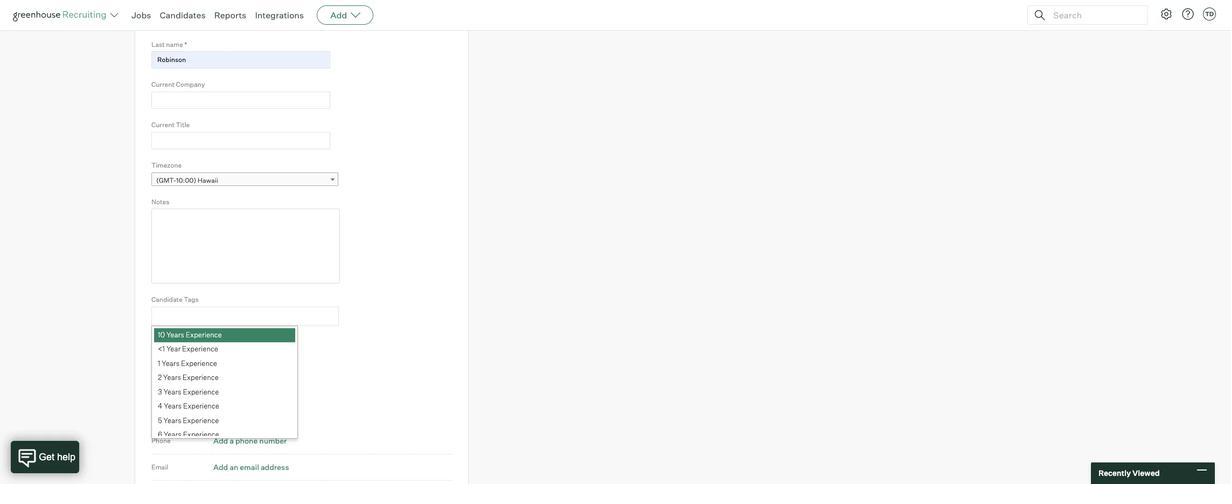Task type: vqa. For each thing, say whether or not it's contained in the screenshot.
RESPOND
no



Task type: locate. For each thing, give the bounding box(es) containing it.
status
[[255, 352, 270, 359]]

experience down 10 years experience on the left of page
[[182, 345, 218, 353]]

experience down the notifications at the bottom
[[181, 359, 217, 368]]

years
[[167, 330, 184, 339], [162, 359, 180, 368], [163, 373, 181, 382], [164, 388, 181, 396], [164, 402, 182, 410], [164, 416, 181, 425], [164, 430, 182, 439]]

up
[[175, 352, 181, 359]]

2 vertical spatial add
[[213, 462, 228, 472]]

current left company
[[151, 81, 175, 89]]

for right up
[[182, 352, 189, 359]]

years right 2
[[163, 373, 181, 382]]

last name *
[[151, 40, 187, 48]]

experience for 5 years experience
[[183, 416, 219, 425]]

add a phone number
[[213, 436, 287, 445]]

experience for 10 years experience
[[186, 330, 222, 339]]

experience up the 4 years experience
[[183, 388, 219, 396]]

years down sign
[[162, 359, 180, 368]]

experience up the notifications at the bottom
[[186, 330, 222, 339]]

current title
[[151, 121, 190, 129]]

and
[[244, 352, 254, 359]]

years right 4
[[164, 402, 182, 410]]

required
[[162, 372, 189, 381]]

add an email address link
[[213, 462, 289, 472]]

add
[[331, 10, 347, 20], [213, 436, 228, 445], [213, 462, 228, 472]]

0 vertical spatial current
[[151, 81, 175, 89]]

notes
[[151, 198, 170, 206]]

add inside popup button
[[331, 10, 347, 20]]

10
[[158, 330, 165, 339]]

1 vertical spatial *
[[151, 373, 154, 381]]

experience inside "option"
[[183, 388, 219, 396]]

1 horizontal spatial for
[[222, 352, 228, 359]]

experience down '5 years experience'
[[183, 430, 219, 439]]

experience down the 3 years experience
[[183, 402, 219, 410]]

1 horizontal spatial *
[[185, 40, 187, 48]]

experience down the 4 years experience
[[183, 416, 219, 425]]

candidates
[[160, 10, 206, 20]]

sign
[[162, 352, 174, 359]]

experience up the 3 years experience
[[183, 373, 219, 382]]

years for 1
[[162, 359, 180, 368]]

years right 10
[[167, 330, 184, 339]]

current company
[[151, 81, 205, 89]]

1 years experience option
[[154, 357, 295, 371]]

integrations
[[255, 10, 304, 20]]

0 vertical spatial add
[[331, 10, 347, 20]]

phone
[[151, 437, 171, 445]]

a
[[230, 436, 234, 445]]

experience for 4 years experience
[[183, 402, 219, 410]]

0 horizontal spatial *
[[151, 373, 154, 381]]

years inside "option"
[[164, 388, 181, 396]]

*
[[185, 40, 187, 48], [151, 373, 154, 381]]

Follow prospect checkbox
[[154, 338, 161, 346]]

follow
[[164, 339, 183, 347]]

td button
[[1204, 8, 1217, 20]]

10:00)
[[176, 176, 196, 184]]

years right 5
[[164, 416, 181, 425]]

address
[[261, 462, 289, 472]]

number
[[259, 436, 287, 445]]

add an email address
[[213, 462, 289, 472]]

0 horizontal spatial for
[[182, 352, 189, 359]]

* right name
[[185, 40, 187, 48]]

None text field
[[151, 11, 330, 28], [151, 132, 330, 149], [152, 308, 335, 325], [151, 11, 330, 28], [151, 132, 330, 149], [152, 308, 335, 325]]

4 years experience
[[158, 402, 219, 410]]

jobs
[[132, 10, 151, 20]]

td button
[[1202, 5, 1219, 23]]

2 for from the left
[[222, 352, 228, 359]]

add for add
[[331, 10, 347, 20]]

None text field
[[151, 51, 330, 69], [151, 92, 330, 109], [151, 51, 330, 69], [151, 92, 330, 109]]

years for 10
[[167, 330, 184, 339]]

for left stage
[[222, 352, 228, 359]]

current
[[151, 81, 175, 89], [151, 121, 175, 129]]

add button
[[317, 5, 374, 25]]

viewed
[[1133, 469, 1161, 478]]

years right 6
[[164, 430, 182, 439]]

add a phone number link
[[213, 436, 287, 445]]

greenhouse recruiting image
[[13, 9, 110, 22]]

1 current from the top
[[151, 81, 175, 89]]

current left title
[[151, 121, 175, 129]]

experience
[[186, 330, 222, 339], [182, 345, 218, 353], [181, 359, 217, 368], [183, 373, 219, 382], [183, 388, 219, 396], [183, 402, 219, 410], [183, 416, 219, 425], [183, 430, 219, 439]]

=
[[156, 372, 160, 381]]

1 vertical spatial add
[[213, 436, 228, 445]]

5
[[158, 416, 162, 425]]

* left =
[[151, 373, 154, 381]]

hawaii
[[198, 176, 218, 184]]

6
[[158, 430, 162, 439]]

company
[[176, 81, 205, 89]]

1 vertical spatial current
[[151, 121, 175, 129]]

recently
[[1099, 469, 1132, 478]]

sign up for notifications for stage and status changes
[[162, 352, 292, 359]]

(gmt-
[[156, 176, 176, 184]]

years right 3
[[164, 388, 181, 396]]

follow prospect
[[164, 339, 212, 347]]

2 current from the top
[[151, 121, 175, 129]]

for
[[182, 352, 189, 359], [222, 352, 228, 359]]



Task type: describe. For each thing, give the bounding box(es) containing it.
notifications
[[190, 352, 220, 359]]

timezone
[[151, 161, 182, 169]]

prospect
[[185, 339, 212, 347]]

5 years experience
[[158, 416, 219, 425]]

4 years experience option
[[154, 400, 295, 414]]

6 years experience option
[[154, 428, 295, 443]]

6 years experience
[[158, 430, 219, 439]]

reports
[[214, 10, 247, 20]]

candidates link
[[160, 10, 206, 20]]

email
[[151, 463, 168, 471]]

4
[[158, 402, 163, 410]]

years for 6
[[164, 430, 182, 439]]

changes
[[271, 352, 292, 359]]

2 years experience option
[[154, 371, 295, 385]]

jobs link
[[132, 10, 151, 20]]

experience for 2 years experience
[[183, 373, 219, 382]]

phone
[[236, 436, 258, 445]]

recently viewed
[[1099, 469, 1161, 478]]

1
[[158, 359, 160, 368]]

experience for 3 years experience
[[183, 388, 219, 396]]

(gmt-10:00) hawaii link
[[151, 172, 339, 188]]

5 years experience option
[[154, 414, 295, 428]]

current for current title
[[151, 121, 175, 129]]

3 years experience
[[158, 388, 219, 396]]

last
[[151, 40, 165, 48]]

add for add an email address
[[213, 462, 228, 472]]

(gmt-10:00) hawaii
[[156, 176, 218, 184]]

10 years experience
[[158, 330, 222, 339]]

experience for 1 years experience
[[181, 359, 217, 368]]

years for 3
[[164, 388, 181, 396]]

year
[[167, 345, 181, 353]]

configure image
[[1161, 8, 1174, 20]]

tags
[[184, 296, 199, 304]]

add for add a phone number
[[213, 436, 228, 445]]

experience for 6 years experience
[[183, 430, 219, 439]]

title
[[176, 121, 190, 129]]

years for 5
[[164, 416, 181, 425]]

2 years experience
[[158, 373, 219, 382]]

3 years experience option
[[154, 385, 295, 400]]

Search text field
[[1051, 7, 1139, 23]]

stage
[[230, 352, 243, 359]]

* = required
[[151, 372, 189, 381]]

current for current company
[[151, 81, 175, 89]]

experience for <1 year experience
[[182, 345, 218, 353]]

<1 year experience option
[[154, 343, 295, 357]]

Notes text field
[[151, 209, 340, 284]]

name
[[166, 40, 183, 48]]

integrations link
[[255, 10, 304, 20]]

email
[[240, 462, 259, 472]]

10 years experience option
[[154, 328, 295, 343]]

3
[[158, 388, 162, 396]]

td
[[1206, 10, 1215, 18]]

years for 2
[[163, 373, 181, 382]]

info
[[151, 408, 170, 420]]

candidate tags
[[151, 296, 199, 304]]

<1 year experience
[[158, 345, 218, 353]]

1 for from the left
[[182, 352, 189, 359]]

an
[[230, 462, 238, 472]]

0 vertical spatial *
[[185, 40, 187, 48]]

2
[[158, 373, 162, 382]]

reports link
[[214, 10, 247, 20]]

* inside * = required
[[151, 373, 154, 381]]

years for 4
[[164, 402, 182, 410]]

<1
[[158, 345, 165, 353]]

candidate
[[151, 296, 183, 304]]

1 years experience
[[158, 359, 217, 368]]



